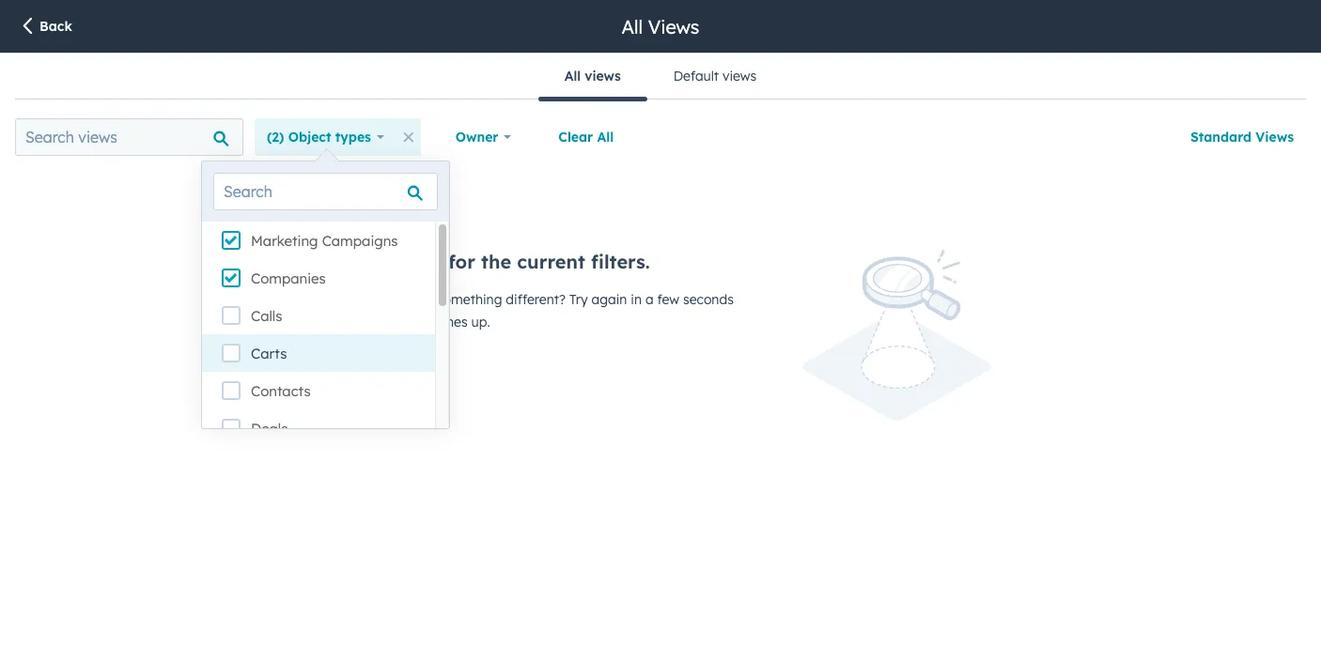Task type: locate. For each thing, give the bounding box(es) containing it.
to
[[396, 291, 409, 308]]

the right for
[[481, 250, 512, 274]]

back link
[[19, 16, 72, 38]]

default views button
[[648, 54, 783, 99]]

in
[[631, 291, 642, 308]]

0 horizontal spatial all
[[565, 68, 581, 85]]

system
[[372, 314, 416, 331]]

default views
[[674, 68, 757, 85]]

views up clear all on the left of the page
[[585, 68, 621, 85]]

no
[[330, 250, 357, 274]]

views inside standard views button
[[1256, 129, 1295, 146]]

the
[[481, 250, 512, 274], [349, 314, 368, 331]]

views
[[585, 68, 621, 85], [723, 68, 757, 85]]

no matches for the current filters.
[[330, 250, 650, 274]]

2 vertical spatial all
[[598, 129, 614, 146]]

all views
[[622, 15, 700, 38]]

views right default
[[723, 68, 757, 85]]

0 horizontal spatial the
[[349, 314, 368, 331]]

carts
[[251, 345, 287, 363]]

the right as
[[349, 314, 368, 331]]

0 horizontal spatial views
[[585, 68, 621, 85]]

list box
[[202, 222, 449, 448]]

standard views button
[[1179, 118, 1307, 156]]

views inside page section element
[[648, 15, 700, 38]]

all up all views 'button'
[[622, 15, 643, 38]]

1 vertical spatial views
[[1256, 129, 1295, 146]]

views for all views
[[585, 68, 621, 85]]

views inside 'button'
[[585, 68, 621, 85]]

0 horizontal spatial views
[[648, 15, 700, 38]]

navigation
[[539, 54, 783, 101]]

2 views from the left
[[723, 68, 757, 85]]

campaigns
[[322, 232, 398, 250]]

1 vertical spatial all
[[565, 68, 581, 85]]

2 horizontal spatial all
[[622, 15, 643, 38]]

1 views from the left
[[585, 68, 621, 85]]

1 horizontal spatial views
[[1256, 129, 1295, 146]]

as
[[330, 314, 345, 331]]

0 vertical spatial the
[[481, 250, 512, 274]]

all views button
[[539, 54, 648, 101]]

all inside page section element
[[622, 15, 643, 38]]

all right clear
[[598, 129, 614, 146]]

matches
[[363, 250, 443, 274]]

views
[[648, 15, 700, 38], [1256, 129, 1295, 146]]

views right standard
[[1256, 129, 1295, 146]]

all inside button
[[598, 129, 614, 146]]

all inside 'button'
[[565, 68, 581, 85]]

all up clear
[[565, 68, 581, 85]]

try
[[570, 291, 588, 308]]

1 horizontal spatial views
[[723, 68, 757, 85]]

contacts
[[251, 383, 311, 401]]

default
[[674, 68, 719, 85]]

expecting to see something different? try again in a few seconds as the system catches up.
[[330, 291, 734, 331]]

companies
[[251, 270, 326, 288]]

views inside button
[[723, 68, 757, 85]]

clear all
[[559, 129, 614, 146]]

1 vertical spatial the
[[349, 314, 368, 331]]

standard
[[1191, 129, 1252, 146]]

1 horizontal spatial all
[[598, 129, 614, 146]]

0 vertical spatial all
[[622, 15, 643, 38]]

something
[[437, 291, 502, 308]]

catches
[[420, 314, 468, 331]]

views up default
[[648, 15, 700, 38]]

all
[[622, 15, 643, 38], [565, 68, 581, 85], [598, 129, 614, 146]]

(2) object types
[[267, 129, 371, 146]]

0 vertical spatial views
[[648, 15, 700, 38]]



Task type: describe. For each thing, give the bounding box(es) containing it.
(2)
[[267, 129, 284, 146]]

object
[[288, 129, 331, 146]]

page section element
[[0, 0, 1322, 53]]

(2) object types button
[[255, 118, 396, 156]]

list box containing marketing campaigns
[[202, 222, 449, 448]]

views for all views
[[648, 15, 700, 38]]

views for standard views
[[1256, 129, 1295, 146]]

navigation containing all views
[[539, 54, 783, 101]]

views for default views
[[723, 68, 757, 85]]

calls
[[251, 307, 282, 325]]

all views
[[565, 68, 621, 85]]

standard views
[[1191, 129, 1295, 146]]

back
[[39, 18, 72, 35]]

owner
[[456, 129, 499, 146]]

1 horizontal spatial the
[[481, 250, 512, 274]]

Search views search field
[[15, 118, 244, 156]]

few
[[658, 291, 680, 308]]

marketing
[[251, 232, 318, 250]]

owner button
[[443, 118, 524, 156]]

marketing campaigns
[[251, 232, 398, 250]]

types
[[335, 129, 371, 146]]

a
[[646, 291, 654, 308]]

the inside the expecting to see something different? try again in a few seconds as the system catches up.
[[349, 314, 368, 331]]

clear all button
[[546, 118, 626, 156]]

again
[[592, 291, 627, 308]]

all for all views
[[622, 15, 643, 38]]

see
[[412, 291, 433, 308]]

filters.
[[591, 250, 650, 274]]

for
[[449, 250, 476, 274]]

different?
[[506, 291, 566, 308]]

up.
[[472, 314, 490, 331]]

Search search field
[[213, 173, 438, 211]]

deals
[[251, 420, 288, 438]]

all for all views
[[565, 68, 581, 85]]

seconds
[[683, 291, 734, 308]]

expecting
[[330, 291, 392, 308]]

clear
[[559, 129, 593, 146]]

current
[[517, 250, 586, 274]]



Task type: vqa. For each thing, say whether or not it's contained in the screenshot.
'--'
no



